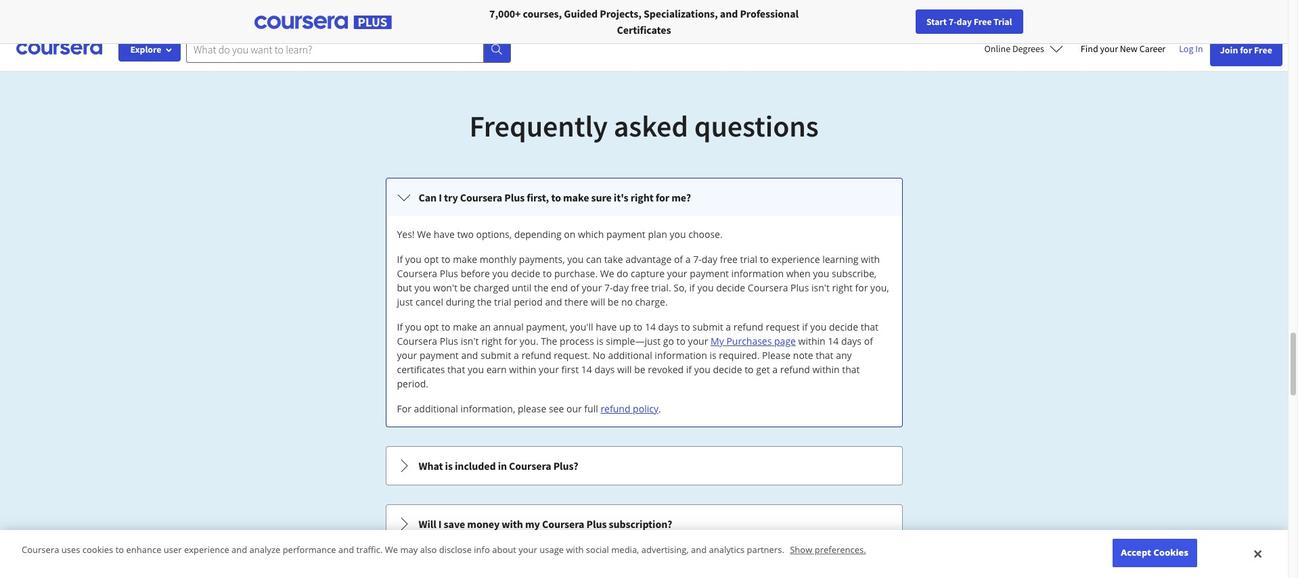 Task type: vqa. For each thing, say whether or not it's contained in the screenshot.
a in the IF YOU OPT TO MAKE MONTHLY PAYMENTS, YOU CAN TAKE ADVANTAGE OF A 7-DAY FREE TRIAL TO EXPERIENCE LEARNING WITH COURSERA PLUS BEFORE YOU DECIDE TO PURCHASE. WE DO CAPTURE YOUR PAYMENT INFORMATION WHEN YOU SUBSCRIBE, BUT YOU WON'T BE CHARGED UNTIL THE END OF YOUR 7-DAY FREE TRIAL. SO, IF YOU DECIDE COURSERA PLUS ISN'T RIGHT FOR YOU, JUST CANCEL DURING THE TRIAL PERIOD AND THERE WILL BE NO CHARGE.
yes



Task type: locate. For each thing, give the bounding box(es) containing it.
accept cookies
[[1122, 547, 1189, 560]]

opt inside 'if you opt to make an annual payment, you'll have up to 14 days to submit a refund request if you decide that coursera plus isn't right for you. the process is simple—just go to your'
[[424, 321, 439, 334]]

free down the capture
[[631, 282, 649, 295]]

start
[[927, 16, 947, 28]]

if right the request
[[803, 321, 808, 334]]

1 vertical spatial is
[[710, 349, 717, 362]]

will down simple—just on the bottom of page
[[618, 364, 632, 376]]

0 horizontal spatial 14
[[581, 364, 592, 376]]

list item
[[386, 563, 903, 579]]

that
[[861, 321, 879, 334], [816, 349, 834, 362], [448, 364, 465, 376], [842, 364, 860, 376]]

0 vertical spatial make
[[563, 191, 589, 204]]

guided
[[564, 7, 598, 20]]

be left revoked
[[635, 364, 646, 376]]

subscription?
[[609, 518, 673, 532]]

a right get
[[773, 364, 778, 376]]

and left the analyze
[[232, 545, 247, 557]]

just
[[397, 296, 413, 309]]

we left do
[[600, 267, 615, 280]]

have left up
[[596, 321, 617, 334]]

None search field
[[186, 36, 511, 63]]

2 if from the top
[[397, 321, 403, 334]]

page
[[775, 335, 796, 348]]

0 vertical spatial experience
[[772, 253, 820, 266]]

experience up when
[[772, 253, 820, 266]]

a up the so,
[[686, 253, 691, 266]]

you
[[670, 228, 686, 241], [405, 253, 422, 266], [568, 253, 584, 266], [493, 267, 509, 280], [813, 267, 830, 280], [415, 282, 431, 295], [698, 282, 714, 295], [405, 321, 422, 334], [811, 321, 827, 334], [468, 364, 484, 376], [695, 364, 711, 376]]

plus up the certificates
[[440, 335, 458, 348]]

you up purchase.
[[568, 253, 584, 266]]

0 vertical spatial we
[[417, 228, 431, 241]]

1 vertical spatial for
[[397, 403, 412, 416]]

i right will at the bottom left of the page
[[439, 518, 442, 532]]

we
[[417, 228, 431, 241], [600, 267, 615, 280], [385, 545, 398, 557]]

0 horizontal spatial free
[[631, 282, 649, 295]]

make left sure
[[563, 191, 589, 204]]

for left me?
[[656, 191, 670, 204]]

make for payments,
[[453, 253, 478, 266]]

1 vertical spatial if
[[397, 321, 403, 334]]

subscribe,
[[832, 267, 877, 280]]

make left the 'an'
[[453, 321, 478, 334]]

cookies
[[82, 545, 113, 557]]

0 horizontal spatial days
[[595, 364, 615, 376]]

14 up simple—just on the bottom of page
[[645, 321, 656, 334]]

1 opt from the top
[[424, 253, 439, 266]]

experience
[[772, 253, 820, 266], [184, 545, 229, 557]]

frequently asked questions
[[470, 108, 819, 145]]

with inside "if you opt to make monthly payments, you can take advantage of a 7-day free trial to experience learning with coursera plus before you decide to purchase. we do capture your payment information when you subscribe, but you won't be charged until the end of your 7-day free trial. so, if you decide coursera plus isn't right for you, just cancel during the trial period and there will be no charge."
[[861, 253, 880, 266]]

isn't down learning
[[812, 282, 830, 295]]

2 vertical spatial with
[[566, 545, 584, 557]]

2 vertical spatial if
[[686, 364, 692, 376]]

will inside within 14 days of your payment and submit a refund request. no additional information is required. please note that any certificates that you earn within your first 14 days will be revoked if you decide to get a refund within that period.
[[618, 364, 632, 376]]

2 horizontal spatial of
[[864, 335, 873, 348]]

7,000+ courses, guided projects, specializations, and professional certificates
[[490, 7, 799, 37]]

1 horizontal spatial for
[[397, 403, 412, 416]]

you left the earn
[[468, 364, 484, 376]]

and left professional
[[720, 7, 738, 20]]

if down yes!
[[397, 253, 403, 266]]

for inside 'if you opt to make an annual payment, you'll have up to 14 days to submit a refund request if you decide that coursera plus isn't right for you. the process is simple—just go to your'
[[505, 335, 517, 348]]

isn't inside 'if you opt to make an annual payment, you'll have up to 14 days to submit a refund request if you decide that coursera plus isn't right for you. the process is simple—just go to your'
[[461, 335, 479, 348]]

2 vertical spatial we
[[385, 545, 398, 557]]

of inside within 14 days of your payment and submit a refund request. no additional information is required. please note that any certificates that you earn within your first 14 days will be revoked if you decide to get a refund within that period.
[[864, 335, 873, 348]]

opt inside "if you opt to make monthly payments, you can take advantage of a 7-day free trial to experience learning with coursera plus before you decide to purchase. we do capture your payment information when you subscribe, but you won't be charged until the end of your 7-day free trial. so, if you decide coursera plus isn't right for you, just cancel during the trial period and there will be no charge."
[[424, 253, 439, 266]]

is inside 'if you opt to make an annual payment, you'll have up to 14 days to submit a refund request if you decide that coursera plus isn't right for you. the process is simple—just go to your'
[[597, 335, 604, 348]]

2 horizontal spatial right
[[833, 282, 853, 295]]

1 horizontal spatial submit
[[693, 321, 724, 334]]

1 horizontal spatial day
[[702, 253, 718, 266]]

make inside "if you opt to make monthly payments, you can take advantage of a 7-day free trial to experience learning with coursera plus before you decide to purchase. we do capture your payment information when you subscribe, but you won't be charged until the end of your 7-day free trial. so, if you decide coursera plus isn't right for you, just cancel during the trial period and there will be no charge."
[[453, 253, 478, 266]]

coursera up but at the left
[[397, 267, 438, 280]]

0 horizontal spatial have
[[434, 228, 455, 241]]

1 vertical spatial will
[[618, 364, 632, 376]]

1 vertical spatial submit
[[481, 349, 511, 362]]

if inside 'if you opt to make an annual payment, you'll have up to 14 days to submit a refund request if you decide that coursera plus isn't right for you. the process is simple—just go to your'
[[803, 321, 808, 334]]

payment inside within 14 days of your payment and submit a refund request. no additional information is required. please note that any certificates that you earn within your first 14 days will be revoked if you decide to get a refund within that period.
[[420, 349, 459, 362]]

2 opt from the top
[[424, 321, 439, 334]]

1 vertical spatial be
[[608, 296, 619, 309]]

1 horizontal spatial information
[[732, 267, 784, 280]]

1 if from the top
[[397, 253, 403, 266]]

free
[[974, 16, 992, 28], [1255, 44, 1273, 56]]

degrees
[[1013, 43, 1045, 55]]

if inside 'if you opt to make an annual payment, you'll have up to 14 days to submit a refund request if you decide that coursera plus isn't right for you. the process is simple—just go to your'
[[397, 321, 403, 334]]

days up any
[[842, 335, 862, 348]]

for for for additional information, please see our full refund policy .
[[397, 403, 412, 416]]

1 vertical spatial free
[[1255, 44, 1273, 56]]

the left "end"
[[534, 282, 549, 295]]

that inside 'if you opt to make an annual payment, you'll have up to 14 days to submit a refund request if you decide that coursera plus isn't right for you. the process is simple—just go to your'
[[861, 321, 879, 334]]

i inside can i try coursera plus first, to make sure it's right for me? dropdown button
[[439, 191, 442, 204]]

find
[[1081, 43, 1099, 55]]

1 vertical spatial we
[[600, 267, 615, 280]]

within
[[799, 335, 826, 348], [509, 364, 537, 376], [813, 364, 840, 376]]

1 vertical spatial isn't
[[461, 335, 479, 348]]

information left when
[[732, 267, 784, 280]]

advantage
[[626, 253, 672, 266]]

2 vertical spatial make
[[453, 321, 478, 334]]

frequently
[[470, 108, 608, 145]]

is down my
[[710, 349, 717, 362]]

days
[[659, 321, 679, 334], [842, 335, 862, 348], [595, 364, 615, 376]]

submit up the earn
[[481, 349, 511, 362]]

payment down choose.
[[690, 267, 729, 280]]

and inside 7,000+ courses, guided projects, specializations, and professional certificates
[[720, 7, 738, 20]]

0 horizontal spatial is
[[445, 460, 453, 473]]

0 horizontal spatial day
[[613, 282, 629, 295]]

for inside "list"
[[397, 403, 412, 416]]

0 horizontal spatial payment
[[420, 349, 459, 362]]

you up cancel
[[415, 282, 431, 295]]

will i save money with my coursera plus subscription? button
[[386, 506, 902, 544]]

uses
[[61, 545, 80, 557]]

0 horizontal spatial additional
[[414, 403, 458, 416]]

1 horizontal spatial payment
[[607, 228, 646, 241]]

decide inside within 14 days of your payment and submit a refund request. no additional information is required. please note that any certificates that you earn within your first 14 days will be revoked if you decide to get a refund within that period.
[[713, 364, 743, 376]]

is inside dropdown button
[[445, 460, 453, 473]]

we right yes!
[[417, 228, 431, 241]]

14 up any
[[828, 335, 839, 348]]

is right what
[[445, 460, 453, 473]]

0 horizontal spatial isn't
[[461, 335, 479, 348]]

decide up any
[[829, 321, 859, 334]]

is up no
[[597, 335, 604, 348]]

and inside "if you opt to make monthly payments, you can take advantage of a 7-day free trial to experience learning with coursera plus before you decide to purchase. we do capture your payment information when you subscribe, but you won't be charged until the end of your 7-day free trial. so, if you decide coursera plus isn't right for you, just cancel during the trial period and there will be no charge."
[[545, 296, 562, 309]]

1 vertical spatial have
[[596, 321, 617, 334]]

decide down the required.
[[713, 364, 743, 376]]

additional down period.
[[414, 403, 458, 416]]

for for for governments
[[292, 7, 307, 20]]

0 horizontal spatial right
[[482, 335, 502, 348]]

0 vertical spatial for
[[292, 7, 307, 20]]

2 horizontal spatial with
[[861, 253, 880, 266]]

day down choose.
[[702, 253, 718, 266]]

refund up purchases
[[734, 321, 764, 334]]

payment up take
[[607, 228, 646, 241]]

process
[[560, 335, 594, 348]]

payment up the certificates
[[420, 349, 459, 362]]

have inside 'if you opt to make an annual payment, you'll have up to 14 days to submit a refund request if you decide that coursera plus isn't right for you. the process is simple—just go to your'
[[596, 321, 617, 334]]

show
[[790, 545, 813, 557]]

days down no
[[595, 364, 615, 376]]

1 vertical spatial opt
[[424, 321, 439, 334]]

the down charged
[[477, 296, 492, 309]]

right down the subscribe,
[[833, 282, 853, 295]]

and left traffic.
[[339, 545, 354, 557]]

be left no
[[608, 296, 619, 309]]

have left two on the left top of page
[[434, 228, 455, 241]]

refund policy link
[[601, 403, 659, 416]]

within down any
[[813, 364, 840, 376]]

that right the certificates
[[448, 364, 465, 376]]

period
[[514, 296, 543, 309]]

1 horizontal spatial free
[[1255, 44, 1273, 56]]

opt down cancel
[[424, 321, 439, 334]]

2 horizontal spatial is
[[710, 349, 717, 362]]

universities link
[[195, 0, 276, 27]]

7- down take
[[605, 282, 613, 295]]

information,
[[461, 403, 516, 416]]

0 vertical spatial day
[[957, 16, 972, 28]]

refund right full
[[601, 403, 631, 416]]

0 vertical spatial additional
[[608, 349, 653, 362]]

and down during
[[461, 349, 478, 362]]

with left social
[[566, 545, 584, 557]]

0 vertical spatial if
[[690, 282, 695, 295]]

make inside 'if you opt to make an annual payment, you'll have up to 14 days to submit a refund request if you decide that coursera plus isn't right for you. the process is simple—just go to your'
[[453, 321, 478, 334]]

7- down choose.
[[693, 253, 702, 266]]

with left my
[[502, 518, 523, 532]]

sure
[[591, 191, 612, 204]]

list
[[384, 177, 904, 579]]

2 vertical spatial days
[[595, 364, 615, 376]]

be up during
[[460, 282, 471, 295]]

information
[[732, 267, 784, 280], [655, 349, 707, 362]]

for left "governments"
[[292, 7, 307, 20]]

0 vertical spatial is
[[597, 335, 604, 348]]

if right revoked
[[686, 364, 692, 376]]

coursera up the certificates
[[397, 335, 438, 348]]

you,
[[871, 282, 890, 295]]

purchase.
[[555, 267, 598, 280]]

questions
[[695, 108, 819, 145]]

plus down when
[[791, 282, 809, 295]]

0 horizontal spatial we
[[385, 545, 398, 557]]

1 vertical spatial with
[[502, 518, 523, 532]]

right right the it's
[[631, 191, 654, 204]]

yes!
[[397, 228, 415, 241]]

accept cookies button
[[1113, 540, 1198, 568]]

decide inside 'if you opt to make an annual payment, you'll have up to 14 days to submit a refund request if you decide that coursera plus isn't right for you. the process is simple—just go to your'
[[829, 321, 859, 334]]

and inside within 14 days of your payment and submit a refund request. no additional information is required. please note that any certificates that you earn within your first 14 days will be revoked if you decide to get a refund within that period.
[[461, 349, 478, 362]]

2 vertical spatial of
[[864, 335, 873, 348]]

0 vertical spatial opt
[[424, 253, 439, 266]]

simple—just
[[606, 335, 661, 348]]

end
[[551, 282, 568, 295]]

universities
[[215, 7, 271, 20]]

you.
[[520, 335, 539, 348]]

7,000+
[[490, 7, 521, 20]]

if inside "if you opt to make monthly payments, you can take advantage of a 7-day free trial to experience learning with coursera plus before you decide to purchase. we do capture your payment information when you subscribe, but you won't be charged until the end of your 7-day free trial. so, if you decide coursera plus isn't right for you, just cancel during the trial period and there will be no charge."
[[397, 253, 403, 266]]

1 horizontal spatial days
[[659, 321, 679, 334]]

1 vertical spatial if
[[803, 321, 808, 334]]

with for learning
[[861, 253, 880, 266]]

social
[[586, 545, 609, 557]]

free right join
[[1255, 44, 1273, 56]]

14
[[645, 321, 656, 334], [828, 335, 839, 348], [581, 364, 592, 376]]

a up purchases
[[726, 321, 731, 334]]

What do you want to learn? text field
[[186, 36, 484, 63]]

for
[[1241, 44, 1253, 56], [656, 191, 670, 204], [856, 282, 868, 295], [505, 335, 517, 348]]

before
[[461, 267, 490, 280]]

1 horizontal spatial additional
[[608, 349, 653, 362]]

1 horizontal spatial 14
[[645, 321, 656, 334]]

0 vertical spatial information
[[732, 267, 784, 280]]

traffic.
[[357, 545, 383, 557]]

find your new career
[[1081, 43, 1166, 55]]

0 vertical spatial isn't
[[812, 282, 830, 295]]

information down go
[[655, 349, 707, 362]]

you right revoked
[[695, 364, 711, 376]]

opt up won't
[[424, 253, 439, 266]]

your
[[1101, 43, 1119, 55], [667, 267, 688, 280], [582, 282, 602, 295], [688, 335, 709, 348], [397, 349, 417, 362], [539, 364, 559, 376], [519, 545, 538, 557]]

0 vertical spatial of
[[674, 253, 683, 266]]

your right find on the right top
[[1101, 43, 1119, 55]]

14 right first
[[581, 364, 592, 376]]

that left any
[[816, 349, 834, 362]]

we left may
[[385, 545, 398, 557]]

0 horizontal spatial with
[[502, 518, 523, 532]]

that down you,
[[861, 321, 879, 334]]

1 vertical spatial trial
[[494, 296, 512, 309]]

submit up my
[[693, 321, 724, 334]]

free down choose.
[[720, 253, 738, 266]]

1 vertical spatial days
[[842, 335, 862, 348]]

with for usage
[[566, 545, 584, 557]]

disclose
[[439, 545, 472, 557]]

for down annual
[[505, 335, 517, 348]]

information inside "if you opt to make monthly payments, you can take advantage of a 7-day free trial to experience learning with coursera plus before you decide to purchase. we do capture your payment information when you subscribe, but you won't be charged until the end of your 7-day free trial. so, if you decide coursera plus isn't right for you, just cancel during the trial period and there will be no charge."
[[732, 267, 784, 280]]

0 horizontal spatial for
[[292, 7, 307, 20]]

join for free
[[1221, 44, 1273, 56]]

will right there
[[591, 296, 606, 309]]

if you opt to make an annual payment, you'll have up to 14 days to submit a refund request if you decide that coursera plus isn't right for you. the process is simple—just go to your
[[397, 321, 879, 348]]

2 vertical spatial 7-
[[605, 282, 613, 295]]

my
[[711, 335, 724, 348]]

1 horizontal spatial with
[[566, 545, 584, 557]]

2 vertical spatial 14
[[581, 364, 592, 376]]

1 vertical spatial i
[[439, 518, 442, 532]]

0 vertical spatial 14
[[645, 321, 656, 334]]

1 vertical spatial make
[[453, 253, 478, 266]]

0 horizontal spatial the
[[477, 296, 492, 309]]

0 horizontal spatial 7-
[[605, 282, 613, 295]]

free
[[720, 253, 738, 266], [631, 282, 649, 295]]

0 vertical spatial days
[[659, 321, 679, 334]]

1 vertical spatial free
[[631, 282, 649, 295]]

of down purchase.
[[571, 282, 580, 295]]

1 horizontal spatial experience
[[772, 253, 820, 266]]

0 vertical spatial submit
[[693, 321, 724, 334]]

online
[[985, 43, 1011, 55]]

2 vertical spatial right
[[482, 335, 502, 348]]

please
[[518, 403, 547, 416]]

refund
[[734, 321, 764, 334], [522, 349, 552, 362], [781, 364, 810, 376], [601, 403, 631, 416]]

2 horizontal spatial 7-
[[949, 16, 957, 28]]

1 horizontal spatial isn't
[[812, 282, 830, 295]]

0 vertical spatial have
[[434, 228, 455, 241]]

0 vertical spatial free
[[974, 16, 992, 28]]

0 vertical spatial if
[[397, 253, 403, 266]]

1 vertical spatial of
[[571, 282, 580, 295]]

1 vertical spatial additional
[[414, 403, 458, 416]]

free left trial
[[974, 16, 992, 28]]

and
[[720, 7, 738, 20], [545, 296, 562, 309], [461, 349, 478, 362], [232, 545, 247, 557], [339, 545, 354, 557], [691, 545, 707, 557]]

you right when
[[813, 267, 830, 280]]

with up the subscribe,
[[861, 253, 880, 266]]

days inside 'if you opt to make an annual payment, you'll have up to 14 days to submit a refund request if you decide that coursera plus isn't right for you. the process is simple—just go to your'
[[659, 321, 679, 334]]

day right start
[[957, 16, 972, 28]]

isn't down during
[[461, 335, 479, 348]]

i inside the will i save money with my coursera plus subscription? dropdown button
[[439, 518, 442, 532]]

0 horizontal spatial of
[[571, 282, 580, 295]]

save
[[444, 518, 465, 532]]

for inside the banner navigation
[[292, 7, 307, 20]]

2 horizontal spatial payment
[[690, 267, 729, 280]]

plus left first,
[[505, 191, 525, 204]]

experience right user
[[184, 545, 229, 557]]

will
[[591, 296, 606, 309], [618, 364, 632, 376]]

refund down you.
[[522, 349, 552, 362]]

won't
[[433, 282, 458, 295]]

0 vertical spatial right
[[631, 191, 654, 204]]

submit inside within 14 days of your payment and submit a refund request. no additional information is required. please note that any certificates that you earn within your first 14 days will be revoked if you decide to get a refund within that period.
[[481, 349, 511, 362]]

and down "end"
[[545, 296, 562, 309]]

i
[[439, 191, 442, 204], [439, 518, 442, 532]]

coursera uses cookies to enhance user experience and analyze performance and traffic. we may also disclose info about your usage with social media, advertising, and analytics partners. show preferences.
[[22, 545, 867, 557]]

opt for before
[[424, 253, 439, 266]]

specializations,
[[644, 7, 718, 20]]

0 vertical spatial the
[[534, 282, 549, 295]]

monthly
[[480, 253, 517, 266]]

explore button
[[119, 37, 181, 62]]

what is included in coursera plus?
[[419, 460, 579, 473]]

capture
[[631, 267, 665, 280]]

2 vertical spatial payment
[[420, 349, 459, 362]]

to inside within 14 days of your payment and submit a refund request. no additional information is required. please note that any certificates that you earn within your first 14 days will be revoked if you decide to get a refund within that period.
[[745, 364, 754, 376]]

0 horizontal spatial submit
[[481, 349, 511, 362]]

0 vertical spatial with
[[861, 253, 880, 266]]

trial
[[740, 253, 758, 266], [494, 296, 512, 309]]

of up the so,
[[674, 253, 683, 266]]

2 vertical spatial be
[[635, 364, 646, 376]]

1 horizontal spatial the
[[534, 282, 549, 295]]

in
[[498, 460, 507, 473]]

period.
[[397, 378, 429, 391]]

note
[[793, 349, 814, 362]]

1 horizontal spatial have
[[596, 321, 617, 334]]

get
[[757, 364, 770, 376]]

7- right start
[[949, 16, 957, 28]]

1 horizontal spatial free
[[720, 253, 738, 266]]

can i try coursera plus first, to make sure it's right for me? button
[[386, 179, 902, 217]]



Task type: describe. For each thing, give the bounding box(es) containing it.
earn
[[487, 364, 507, 376]]

join for free link
[[1211, 34, 1283, 66]]

your up there
[[582, 282, 602, 295]]

payment,
[[526, 321, 568, 334]]

new
[[1121, 43, 1138, 55]]

2 horizontal spatial days
[[842, 335, 862, 348]]

i for can
[[439, 191, 442, 204]]

refund inside 'if you opt to make an annual payment, you'll have up to 14 days to submit a refund request if you decide that coursera plus isn't right for you. the process is simple—just go to your'
[[734, 321, 764, 334]]

if inside "if you opt to make monthly payments, you can take advantage of a 7-day free trial to experience learning with coursera plus before you decide to purchase. we do capture your payment information when you subscribe, but you won't be charged until the end of your 7-day free trial. so, if you decide coursera plus isn't right for you, just cancel during the trial period and there will be no charge."
[[690, 282, 695, 295]]

coursera up usage
[[542, 518, 585, 532]]

to inside dropdown button
[[551, 191, 561, 204]]

isn't inside "if you opt to make monthly payments, you can take advantage of a 7-day free trial to experience learning with coursera plus before you decide to purchase. we do capture your payment information when you subscribe, but you won't be charged until the end of your 7-day free trial. so, if you decide coursera plus isn't right for you, just cancel during the trial period and there will be no charge."
[[812, 282, 830, 295]]

asked
[[614, 108, 689, 145]]

cookies
[[1154, 547, 1189, 560]]

14 inside 'if you opt to make an annual payment, you'll have up to 14 days to submit a refund request if you decide that coursera plus isn't right for you. the process is simple—just go to your'
[[645, 321, 656, 334]]

career
[[1140, 43, 1166, 55]]

submit inside 'if you opt to make an annual payment, you'll have up to 14 days to submit a refund request if you decide that coursera plus isn't right for you. the process is simple—just go to your'
[[693, 321, 724, 334]]

coursera down when
[[748, 282, 789, 295]]

coursera right "in"
[[509, 460, 552, 473]]

make for annual
[[453, 321, 478, 334]]

what is included in coursera plus? button
[[386, 448, 902, 486]]

1 vertical spatial 7-
[[693, 253, 702, 266]]

within up "note"
[[799, 335, 826, 348]]

media,
[[612, 545, 639, 557]]

you down just
[[405, 321, 422, 334]]

purchases
[[727, 335, 772, 348]]

1 vertical spatial the
[[477, 296, 492, 309]]

if inside within 14 days of your payment and submit a refund request. no additional information is required. please note that any certificates that you earn within your first 14 days will be revoked if you decide to get a refund within that period.
[[686, 364, 692, 376]]

which
[[578, 228, 604, 241]]

a inside "if you opt to make monthly payments, you can take advantage of a 7-day free trial to experience learning with coursera plus before you decide to purchase. we do capture your payment information when you subscribe, but you won't be charged until the end of your 7-day free trial. so, if you decide coursera plus isn't right for you, just cancel during the trial period and there will be no charge."
[[686, 253, 691, 266]]

your left first
[[539, 364, 559, 376]]

is inside within 14 days of your payment and submit a refund request. no additional information is required. please note that any certificates that you earn within your first 14 days will be revoked if you decide to get a refund within that period.
[[710, 349, 717, 362]]

opt for coursera
[[424, 321, 439, 334]]

a inside 'if you opt to make an annual payment, you'll have up to 14 days to submit a refund request if you decide that coursera plus isn't right for you. the process is simple—just go to your'
[[726, 321, 731, 334]]

an
[[480, 321, 491, 334]]

projects,
[[600, 7, 642, 20]]

advertising,
[[642, 545, 689, 557]]

governments
[[309, 7, 370, 20]]

for inside "if you opt to make monthly payments, you can take advantage of a 7-day free trial to experience learning with coursera plus before you decide to purchase. we do capture your payment information when you subscribe, but you won't be charged until the end of your 7-day free trial. so, if you decide coursera plus isn't right for you, just cancel during the trial period and there will be no charge."
[[856, 282, 868, 295]]

analyze
[[250, 545, 281, 557]]

may
[[400, 545, 418, 557]]

accept
[[1122, 547, 1152, 560]]

and left analytics
[[691, 545, 707, 557]]

0 horizontal spatial be
[[460, 282, 471, 295]]

you down monthly
[[493, 267, 509, 280]]

start 7-day free trial button
[[916, 9, 1024, 34]]

user
[[164, 545, 182, 557]]

1 horizontal spatial we
[[417, 228, 431, 241]]

trial.
[[652, 282, 671, 295]]

during
[[446, 296, 475, 309]]

a down annual
[[514, 349, 519, 362]]

free inside start 7-day free trial button
[[974, 16, 992, 28]]

your inside 'if you opt to make an annual payment, you'll have up to 14 days to submit a refund request if you decide that coursera plus isn't right for you. the process is simple—just go to your'
[[688, 335, 709, 348]]

no
[[622, 296, 633, 309]]

you down yes!
[[405, 253, 422, 266]]

if for if you opt to make monthly payments, you can take advantage of a 7-day free trial to experience learning with coursera plus before you decide to purchase. we do capture your payment information when you subscribe, but you won't be charged until the end of your 7-day free trial. so, if you decide coursera plus isn't right for you, just cancel during the trial period and there will be no charge.
[[397, 253, 403, 266]]

0 vertical spatial payment
[[607, 228, 646, 241]]

charge.
[[636, 296, 668, 309]]

enhance
[[126, 545, 161, 557]]

start 7-day free trial
[[927, 16, 1013, 28]]

online degrees button
[[974, 34, 1075, 64]]

what
[[419, 460, 443, 473]]

please
[[762, 349, 791, 362]]

see
[[549, 403, 564, 416]]

courses,
[[523, 7, 562, 20]]

usage
[[540, 545, 564, 557]]

1 vertical spatial day
[[702, 253, 718, 266]]

decide up until on the left of the page
[[511, 267, 541, 280]]

you right 'plan' on the top
[[670, 228, 686, 241]]

be inside within 14 days of your payment and submit a refund request. no additional information is required. please note that any certificates that you earn within your first 14 days will be revoked if you decide to get a refund within that period.
[[635, 364, 646, 376]]

experience inside "if you opt to make monthly payments, you can take advantage of a 7-day free trial to experience learning with coursera plus before you decide to purchase. we do capture your payment information when you subscribe, but you won't be charged until the end of your 7-day free trial. so, if you decide coursera plus isn't right for you, just cancel during the trial period and there will be no charge."
[[772, 253, 820, 266]]

trial
[[994, 16, 1013, 28]]

coursera left uses
[[22, 545, 59, 557]]

any
[[836, 349, 852, 362]]

choose.
[[689, 228, 723, 241]]

can i try coursera plus first, to make sure it's right for me?
[[419, 191, 691, 204]]

0 horizontal spatial trial
[[494, 296, 512, 309]]

in
[[1196, 43, 1204, 55]]

log
[[1180, 43, 1194, 55]]

will
[[419, 518, 437, 532]]

you'll
[[570, 321, 594, 334]]

1 vertical spatial 14
[[828, 335, 839, 348]]

required.
[[719, 349, 760, 362]]

for right join
[[1241, 44, 1253, 56]]

information inside within 14 days of your payment and submit a refund request. no additional information is required. please note that any certificates that you earn within your first 14 days will be revoked if you decide to get a refund within that period.
[[655, 349, 707, 362]]

plus up won't
[[440, 267, 458, 280]]

list item inside "list"
[[386, 563, 903, 579]]

for additional information, please see our full refund policy .
[[397, 403, 661, 416]]

go
[[663, 335, 674, 348]]

you right the so,
[[698, 282, 714, 295]]

coursera inside 'if you opt to make an annual payment, you'll have up to 14 days to submit a refund request if you decide that coursera plus isn't right for you. the process is simple—just go to your'
[[397, 335, 438, 348]]

coursera plus image
[[254, 16, 392, 29]]

try
[[444, 191, 458, 204]]

log in link
[[1173, 41, 1211, 57]]

2 vertical spatial day
[[613, 282, 629, 295]]

when
[[787, 267, 811, 280]]

make inside dropdown button
[[563, 191, 589, 204]]

payment inside "if you opt to make monthly payments, you can take advantage of a 7-day free trial to experience learning with coursera plus before you decide to purchase. we do capture your payment information when you subscribe, but you won't be charged until the end of your 7-day free trial. so, if you decide coursera plus isn't right for you, just cancel during the trial period and there will be no charge."
[[690, 267, 729, 280]]

0 vertical spatial free
[[720, 253, 738, 266]]

no
[[593, 349, 606, 362]]

i for will
[[439, 518, 442, 532]]

plus up social
[[587, 518, 607, 532]]

two
[[457, 228, 474, 241]]

day inside button
[[957, 16, 972, 28]]

1 horizontal spatial trial
[[740, 253, 758, 266]]

.
[[659, 403, 661, 416]]

we inside "if you opt to make monthly payments, you can take advantage of a 7-day free trial to experience learning with coursera plus before you decide to purchase. we do capture your payment information when you subscribe, but you won't be charged until the end of your 7-day free trial. so, if you decide coursera plus isn't right for you, just cancel during the trial period and there will be no charge."
[[600, 267, 615, 280]]

refund down "note"
[[781, 364, 810, 376]]

performance
[[283, 545, 336, 557]]

that down any
[[842, 364, 860, 376]]

request.
[[554, 349, 591, 362]]

learning
[[823, 253, 859, 266]]

about
[[492, 545, 517, 557]]

banner navigation
[[11, 0, 381, 37]]

within right the earn
[[509, 364, 537, 376]]

coursera image
[[16, 38, 102, 60]]

right inside "if you opt to make monthly payments, you can take advantage of a 7-day free trial to experience learning with coursera plus before you decide to purchase. we do capture your payment information when you subscribe, but you won't be charged until the end of your 7-day free trial. so, if you decide coursera plus isn't right for you, just cancel during the trial period and there will be no charge."
[[833, 282, 853, 295]]

coursera right try
[[460, 191, 503, 204]]

preferences.
[[815, 545, 867, 557]]

on
[[564, 228, 576, 241]]

certificates
[[617, 23, 671, 37]]

analytics
[[709, 545, 745, 557]]

list containing can i try coursera plus first, to make sure it's right for me?
[[384, 177, 904, 579]]

if for if you opt to make an annual payment, you'll have up to 14 days to submit a refund request if you decide that coursera plus isn't right for you. the process is simple—just go to your
[[397, 321, 403, 334]]

will inside "if you opt to make monthly payments, you can take advantage of a 7-day free trial to experience learning with coursera plus before you decide to purchase. we do capture your payment information when you subscribe, but you won't be charged until the end of your 7-day free trial. so, if you decide coursera plus isn't right for you, just cancel during the trial period and there will be no charge."
[[591, 296, 606, 309]]

depending
[[515, 228, 562, 241]]

additional inside within 14 days of your payment and submit a refund request. no additional information is required. please note that any certificates that you earn within your first 14 days will be revoked if you decide to get a refund within that period.
[[608, 349, 653, 362]]

revoked
[[648, 364, 684, 376]]

1 horizontal spatial be
[[608, 296, 619, 309]]

plus inside 'if you opt to make an annual payment, you'll have up to 14 days to submit a refund request if you decide that coursera plus isn't right for you. the process is simple—just go to your'
[[440, 335, 458, 348]]

included
[[455, 460, 496, 473]]

with inside dropdown button
[[502, 518, 523, 532]]

annual
[[494, 321, 524, 334]]

up
[[620, 321, 631, 334]]

right inside dropdown button
[[631, 191, 654, 204]]

if you opt to make monthly payments, you can take advantage of a 7-day free trial to experience learning with coursera plus before you decide to purchase. we do capture your payment information when you subscribe, but you won't be charged until the end of your 7-day free trial. so, if you decide coursera plus isn't right for you, just cancel during the trial period and there will be no charge.
[[397, 253, 890, 309]]

it's
[[614, 191, 629, 204]]

1 horizontal spatial of
[[674, 253, 683, 266]]

your up the certificates
[[397, 349, 417, 362]]

you up "note"
[[811, 321, 827, 334]]

7- inside button
[[949, 16, 957, 28]]

plus?
[[554, 460, 579, 473]]

within 14 days of your payment and submit a refund request. no additional information is required. please note that any certificates that you earn within your first 14 days will be revoked if you decide to get a refund within that period.
[[397, 335, 873, 391]]

right inside 'if you opt to make an annual payment, you'll have up to 14 days to submit a refund request if you decide that coursera plus isn't right for you. the process is simple—just go to your'
[[482, 335, 502, 348]]

partners.
[[747, 545, 785, 557]]

my purchases page link
[[711, 335, 796, 348]]

request
[[766, 321, 800, 334]]

your right about on the left bottom
[[519, 545, 538, 557]]

professional
[[740, 7, 799, 20]]

free inside join for free link
[[1255, 44, 1273, 56]]

0 horizontal spatial experience
[[184, 545, 229, 557]]

do
[[617, 267, 629, 280]]

online degrees
[[985, 43, 1045, 55]]

for inside dropdown button
[[656, 191, 670, 204]]

your up the so,
[[667, 267, 688, 280]]

but
[[397, 282, 412, 295]]

also
[[420, 545, 437, 557]]

decide right the so,
[[717, 282, 746, 295]]

join
[[1221, 44, 1239, 56]]

plan
[[648, 228, 668, 241]]

charged
[[474, 282, 510, 295]]



